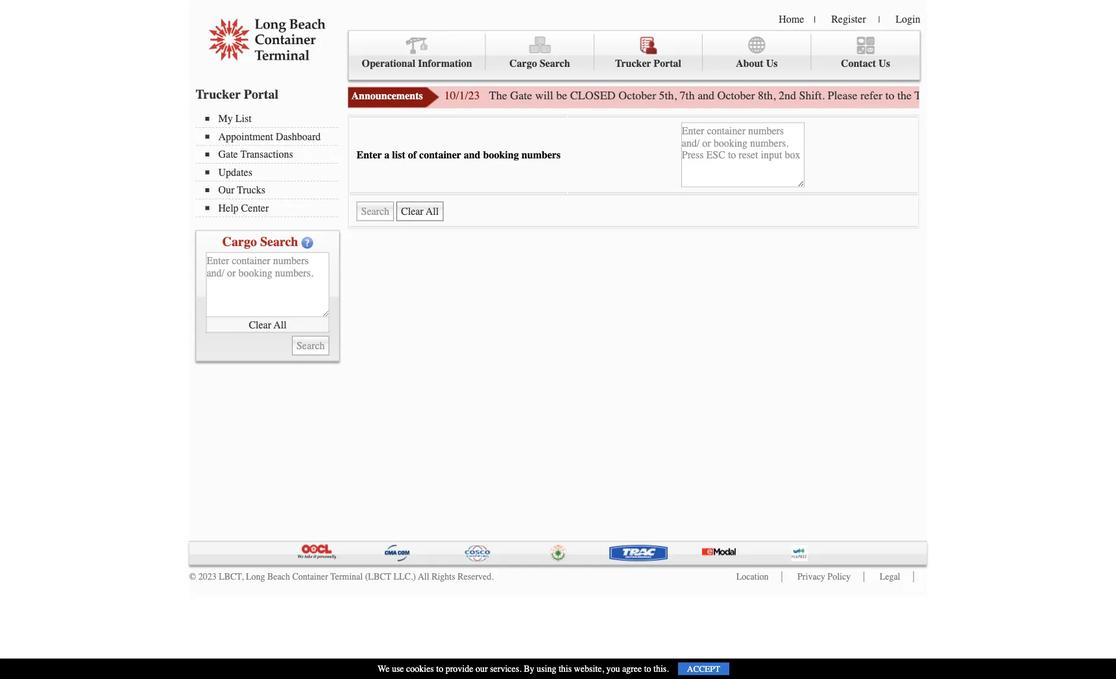 Task type: describe. For each thing, give the bounding box(es) containing it.
accept
[[688, 664, 721, 674]]

privacy policy
[[798, 572, 851, 582]]

will
[[535, 89, 554, 102]]

0 horizontal spatial search
[[260, 234, 298, 249]]

numbers
[[522, 149, 561, 161]]

our trucks link
[[206, 184, 339, 196]]

home link
[[779, 13, 805, 25]]

clear
[[249, 319, 271, 331]]

my list link
[[206, 113, 339, 125]]

terminal
[[331, 572, 363, 582]]

us for about us
[[767, 57, 778, 69]]

appointment dashboard link
[[206, 131, 339, 143]]

of
[[408, 149, 417, 161]]

you
[[607, 664, 620, 674]]

by
[[524, 664, 535, 674]]

us for contact us
[[879, 57, 891, 69]]

updates link
[[206, 166, 339, 178]]

location
[[737, 572, 769, 582]]

1 horizontal spatial and
[[698, 89, 715, 102]]

legal link
[[880, 572, 901, 582]]

clear all
[[249, 319, 287, 331]]

please
[[828, 89, 858, 102]]

beach
[[267, 572, 290, 582]]

contact us link
[[812, 34, 920, 71]]

operational information link
[[349, 34, 486, 71]]

lbct,
[[219, 572, 244, 582]]

2 | from the left
[[879, 14, 881, 25]]

the
[[898, 89, 912, 102]]

long
[[246, 572, 265, 582]]

list
[[236, 113, 252, 125]]

10/1/23
[[444, 89, 480, 102]]

container
[[292, 572, 328, 582]]

our
[[476, 664, 488, 674]]

1 horizontal spatial trucker
[[616, 57, 652, 69]]

legal
[[880, 572, 901, 582]]

provide
[[446, 664, 474, 674]]

0 vertical spatial search
[[540, 57, 570, 69]]

0 vertical spatial cargo
[[510, 57, 537, 69]]

further
[[1066, 89, 1098, 102]]

about
[[736, 57, 764, 69]]

1 horizontal spatial gate
[[510, 89, 533, 102]]

accept button
[[678, 663, 730, 675]]

location link
[[737, 572, 769, 582]]

8th,
[[758, 89, 776, 102]]

cookies
[[407, 664, 434, 674]]

register link
[[832, 13, 867, 25]]

services.
[[490, 664, 522, 674]]

enter
[[357, 149, 382, 161]]

using
[[537, 664, 557, 674]]

truck
[[915, 89, 943, 102]]

appointment
[[219, 131, 273, 143]]

1 vertical spatial trucker portal
[[196, 87, 279, 102]]

help
[[219, 202, 239, 214]]

my
[[219, 113, 233, 125]]

gate
[[1101, 89, 1117, 102]]

agree
[[623, 664, 642, 674]]

login
[[896, 13, 921, 25]]

closed
[[571, 89, 616, 102]]

clear all button
[[206, 317, 330, 333]]

information
[[418, 57, 473, 69]]

announcements
[[352, 90, 423, 102]]

be
[[557, 89, 568, 102]]

transactions
[[241, 148, 293, 160]]

refer
[[861, 89, 883, 102]]

container
[[420, 149, 462, 161]]

(lbct
[[365, 572, 392, 582]]

llc.)
[[394, 572, 416, 582]]

5th,
[[659, 89, 677, 102]]

10/1/23 the gate will be closed october 5th, 7th and october 8th, 2nd shift. please refer to the truck gate hours web page for further gate
[[444, 89, 1117, 102]]

register
[[832, 13, 867, 25]]

trucks
[[237, 184, 266, 196]]

a
[[385, 149, 390, 161]]

for
[[1049, 89, 1063, 102]]

our
[[219, 184, 235, 196]]

1 vertical spatial cargo
[[222, 234, 257, 249]]



Task type: locate. For each thing, give the bounding box(es) containing it.
enter a list of container and booking numbers
[[357, 149, 561, 161]]

us right contact
[[879, 57, 891, 69]]

to left the
[[886, 89, 895, 102]]

1 horizontal spatial to
[[645, 664, 652, 674]]

1 vertical spatial trucker
[[196, 87, 241, 102]]

0 vertical spatial portal
[[654, 57, 682, 69]]

2 horizontal spatial to
[[886, 89, 895, 102]]

all inside "button"
[[274, 319, 287, 331]]

contact
[[841, 57, 877, 69]]

1 horizontal spatial october
[[718, 89, 756, 102]]

1 vertical spatial all
[[418, 572, 430, 582]]

cargo search down center
[[222, 234, 298, 249]]

1 horizontal spatial cargo search
[[510, 57, 570, 69]]

center
[[241, 202, 269, 214]]

home
[[779, 13, 805, 25]]

search up be
[[540, 57, 570, 69]]

privacy
[[798, 572, 826, 582]]

portal up my list link
[[244, 87, 279, 102]]

1 horizontal spatial cargo
[[510, 57, 537, 69]]

2 october from the left
[[718, 89, 756, 102]]

portal
[[654, 57, 682, 69], [244, 87, 279, 102]]

list
[[392, 149, 406, 161]]

1 vertical spatial menu bar
[[196, 111, 345, 217]]

1 | from the left
[[815, 14, 816, 25]]

cargo search link
[[486, 34, 595, 71]]

gate
[[510, 89, 533, 102], [945, 89, 968, 102], [219, 148, 238, 160]]

rights
[[432, 572, 456, 582]]

gate inside "my list appointment dashboard gate transactions updates our trucks help center"
[[219, 148, 238, 160]]

this.
[[654, 664, 669, 674]]

all
[[274, 319, 287, 331], [418, 572, 430, 582]]

2 horizontal spatial gate
[[945, 89, 968, 102]]

1 vertical spatial and
[[464, 149, 481, 161]]

contact us
[[841, 57, 891, 69]]

0 horizontal spatial us
[[767, 57, 778, 69]]

portal up the 5th,
[[654, 57, 682, 69]]

trucker portal up list
[[196, 87, 279, 102]]

october left 8th,
[[718, 89, 756, 102]]

all right clear
[[274, 319, 287, 331]]

and right 7th
[[698, 89, 715, 102]]

menu bar containing my list
[[196, 111, 345, 217]]

0 vertical spatial menu bar
[[348, 30, 921, 80]]

|
[[815, 14, 816, 25], [879, 14, 881, 25]]

2 us from the left
[[879, 57, 891, 69]]

all right llc.)
[[418, 572, 430, 582]]

we
[[378, 664, 390, 674]]

us
[[767, 57, 778, 69], [879, 57, 891, 69]]

the
[[490, 89, 508, 102]]

gate up updates
[[219, 148, 238, 160]]

cargo search
[[510, 57, 570, 69], [222, 234, 298, 249]]

web
[[1002, 89, 1021, 102]]

0 horizontal spatial october
[[619, 89, 657, 102]]

dashboard
[[276, 131, 321, 143]]

1 vertical spatial portal
[[244, 87, 279, 102]]

booking
[[483, 149, 519, 161]]

and left booking
[[464, 149, 481, 161]]

reserved.
[[458, 572, 494, 582]]

0 horizontal spatial all
[[274, 319, 287, 331]]

1 horizontal spatial portal
[[654, 57, 682, 69]]

0 vertical spatial trucker
[[616, 57, 652, 69]]

october
[[619, 89, 657, 102], [718, 89, 756, 102]]

cargo up the will at left
[[510, 57, 537, 69]]

us right about
[[767, 57, 778, 69]]

help center link
[[206, 202, 339, 214]]

hours
[[970, 89, 999, 102]]

about us link
[[703, 34, 812, 71]]

©
[[189, 572, 196, 582]]

0 vertical spatial all
[[274, 319, 287, 331]]

| left login
[[879, 14, 881, 25]]

and
[[698, 89, 715, 102], [464, 149, 481, 161]]

7th
[[680, 89, 695, 102]]

0 horizontal spatial trucker
[[196, 87, 241, 102]]

gate right truck
[[945, 89, 968, 102]]

cargo
[[510, 57, 537, 69], [222, 234, 257, 249]]

1 vertical spatial cargo search
[[222, 234, 298, 249]]

trucker
[[616, 57, 652, 69], [196, 87, 241, 102]]

page
[[1024, 89, 1046, 102]]

2nd
[[779, 89, 797, 102]]

Enter container numbers and/ or booking numbers.  text field
[[206, 252, 330, 317]]

menu bar
[[348, 30, 921, 80], [196, 111, 345, 217]]

1 horizontal spatial all
[[418, 572, 430, 582]]

policy
[[828, 572, 851, 582]]

1 horizontal spatial |
[[879, 14, 881, 25]]

1 vertical spatial search
[[260, 234, 298, 249]]

trucker portal up the 5th,
[[616, 57, 682, 69]]

this
[[559, 664, 572, 674]]

cargo down help
[[222, 234, 257, 249]]

1 horizontal spatial us
[[879, 57, 891, 69]]

0 horizontal spatial trucker portal
[[196, 87, 279, 102]]

trucker up my
[[196, 87, 241, 102]]

0 horizontal spatial portal
[[244, 87, 279, 102]]

to left this.
[[645, 664, 652, 674]]

gate right the
[[510, 89, 533, 102]]

search down help center "link"
[[260, 234, 298, 249]]

gate transactions link
[[206, 148, 339, 160]]

us inside about us link
[[767, 57, 778, 69]]

Enter container numbers and/ or booking numbers. Press ESC to reset input box text field
[[682, 122, 805, 187]]

1 horizontal spatial trucker portal
[[616, 57, 682, 69]]

privacy policy link
[[798, 572, 851, 582]]

search
[[540, 57, 570, 69], [260, 234, 298, 249]]

trucker portal
[[616, 57, 682, 69], [196, 87, 279, 102]]

us inside contact us link
[[879, 57, 891, 69]]

2023
[[198, 572, 217, 582]]

login link
[[896, 13, 921, 25]]

we use cookies to provide our services. by using this website, you agree to this.
[[378, 664, 669, 674]]

website,
[[574, 664, 604, 674]]

1 october from the left
[[619, 89, 657, 102]]

1 us from the left
[[767, 57, 778, 69]]

operational information
[[362, 57, 473, 69]]

© 2023 lbct, long beach container terminal (lbct llc.) all rights reserved.
[[189, 572, 494, 582]]

operational
[[362, 57, 416, 69]]

0 horizontal spatial to
[[437, 664, 444, 674]]

0 horizontal spatial gate
[[219, 148, 238, 160]]

about us
[[736, 57, 778, 69]]

0 horizontal spatial cargo search
[[222, 234, 298, 249]]

to left provide
[[437, 664, 444, 674]]

october left the 5th,
[[619, 89, 657, 102]]

updates
[[219, 166, 253, 178]]

0 horizontal spatial cargo
[[222, 234, 257, 249]]

None submit
[[357, 202, 394, 221], [292, 336, 330, 356], [357, 202, 394, 221], [292, 336, 330, 356]]

0 horizontal spatial |
[[815, 14, 816, 25]]

0 horizontal spatial menu bar
[[196, 111, 345, 217]]

0 vertical spatial trucker portal
[[616, 57, 682, 69]]

1 horizontal spatial search
[[540, 57, 570, 69]]

cargo search up the will at left
[[510, 57, 570, 69]]

0 vertical spatial cargo search
[[510, 57, 570, 69]]

menu bar containing operational information
[[348, 30, 921, 80]]

trucker up the closed
[[616, 57, 652, 69]]

my list appointment dashboard gate transactions updates our trucks help center
[[219, 113, 321, 214]]

0 horizontal spatial and
[[464, 149, 481, 161]]

| right home link
[[815, 14, 816, 25]]

trucker portal link
[[595, 34, 703, 71]]

None button
[[397, 202, 444, 221]]

1 horizontal spatial menu bar
[[348, 30, 921, 80]]

0 vertical spatial and
[[698, 89, 715, 102]]



